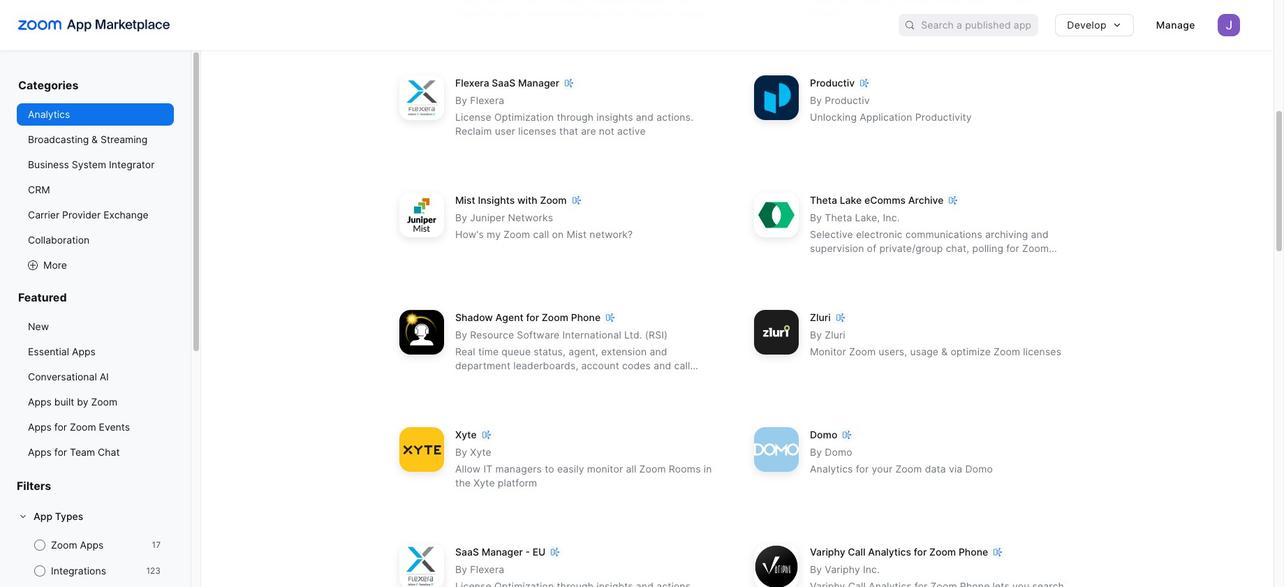 Task type: describe. For each thing, give the bounding box(es) containing it.
that
[[560, 125, 578, 137]]

for inside apps for zoom events link
[[54, 421, 67, 433]]

to inside by theta lake, inc. selective electronic communications archiving and supervision of private/group chat, polling for zoom meetings and webinars without the need to record
[[1007, 257, 1016, 268]]

17
[[152, 540, 161, 550]]

recordings
[[555, 8, 605, 20]]

streaming
[[101, 133, 148, 145]]

resource
[[470, 329, 514, 341]]

into
[[608, 8, 626, 20]]

by for by productiv unlocking application productivity
[[810, 95, 822, 106]]

allow
[[455, 463, 481, 475]]

application
[[860, 111, 913, 123]]

categories
[[18, 78, 79, 92]]

performance
[[912, 0, 973, 6]]

0 vertical spatial productiv
[[810, 77, 855, 89]]

it
[[484, 463, 493, 475]]

mist insights with zoom
[[455, 194, 567, 206]]

by for by zluri monitor zoom users, usage & optimize zoom licenses
[[810, 329, 822, 341]]

2 vertical spatial xyte
[[474, 477, 495, 489]]

your inside by domo analytics for your zoom data via domo
[[872, 463, 893, 475]]

0 vertical spatial flexera
[[455, 77, 489, 89]]

real
[[455, 346, 476, 358]]

juniper
[[470, 212, 505, 224]]

manage button
[[1145, 14, 1207, 36]]

(rsi)
[[645, 329, 668, 341]]

your inside "integrate zoom with allego to enable the automatic import of your zoom recordings into allego for analysis, conversation intelligence, and coaching."
[[501, 8, 522, 20]]

and up record
[[1031, 229, 1049, 241]]

by for by domo analytics for your zoom data via domo
[[810, 447, 822, 458]]

my
[[487, 229, 501, 241]]

managers
[[496, 463, 542, 475]]

1 horizontal spatial saas
[[492, 77, 516, 89]]

analytics for variphy
[[868, 546, 911, 558]]

app types button
[[17, 506, 174, 528]]

user
[[495, 125, 516, 137]]

essential
[[28, 346, 69, 358]]

by for by resource software international ltd. (rsi) real time queue status, agent, extension and department leaderboards, account codes and call disposition.
[[455, 329, 467, 341]]

business system integrator
[[28, 159, 155, 170]]

provider
[[62, 209, 101, 221]]

crm link
[[17, 179, 174, 201]]

2 vertical spatial domo
[[966, 463, 993, 475]]

new link
[[17, 316, 174, 338]]

integrations
[[51, 565, 106, 577]]

monitor
[[810, 346, 847, 358]]

conversational ai
[[28, 371, 109, 383]]

archiving
[[986, 229, 1028, 241]]

apps inside essential apps link
[[72, 346, 96, 358]]

crm
[[28, 184, 50, 196]]

0 vertical spatial theta
[[810, 194, 837, 206]]

events
[[99, 421, 130, 433]]

for inside by theta lake, inc. selective electronic communications archiving and supervision of private/group chat, polling for zoom meetings and webinars without the need to record
[[1007, 243, 1020, 254]]

codes
[[622, 360, 651, 372]]

flexera for by flexera license optimization through insights and actions. reclaim user licenses that are not active
[[470, 95, 505, 106]]

and down (rsi)
[[650, 346, 668, 358]]

0 vertical spatial domo
[[810, 429, 838, 441]]

0 vertical spatial zluri
[[810, 312, 831, 324]]

123
[[146, 566, 161, 576]]

electronic
[[856, 229, 903, 241]]

extension
[[601, 346, 647, 358]]

leaderboards,
[[514, 360, 579, 372]]

and inside by flexera license optimization through insights and actions. reclaim user licenses that are not active
[[636, 111, 654, 123]]

zoom inside by domo analytics for your zoom data via domo
[[896, 463, 922, 475]]

by zluri monitor zoom users, usage & optimize zoom licenses
[[810, 329, 1062, 358]]

monitoring
[[976, 0, 1026, 6]]

are
[[581, 125, 596, 137]]

eu
[[533, 546, 546, 558]]

analysis,
[[677, 8, 717, 20]]

flexera saas manager
[[455, 77, 560, 89]]

0 vertical spatial xyte
[[455, 429, 477, 441]]

by for by flexera license optimization through insights and actions. reclaim user licenses that are not active
[[455, 95, 467, 106]]

by for by flexera
[[455, 564, 467, 576]]

apps for apps for zoom events
[[28, 421, 52, 433]]

apps for team chat
[[28, 446, 120, 458]]

search a published app element
[[899, 14, 1039, 36]]

-
[[526, 546, 530, 558]]

record
[[1019, 257, 1050, 268]]

productivity
[[916, 111, 972, 123]]

apps for apps for team chat
[[28, 446, 52, 458]]

the inside "integrate zoom with allego to enable the automatic import of your zoom recordings into allego for analysis, conversation intelligence, and coaching."
[[633, 0, 648, 6]]

apps built by zoom link
[[17, 391, 174, 413]]

vyopta collaboration performance monitoring for zoom phone
[[810, 0, 1072, 20]]

without
[[924, 257, 959, 268]]

conversational ai link
[[17, 366, 174, 388]]

status,
[[534, 346, 566, 358]]

0 vertical spatial manager
[[518, 77, 560, 89]]

shadow agent for zoom phone
[[455, 312, 601, 324]]

apps for team chat link
[[17, 441, 174, 464]]

analytics for by
[[810, 463, 853, 475]]

productiv inside by productiv unlocking application productivity
[[825, 95, 870, 106]]

polling
[[973, 243, 1004, 254]]

banner containing develop
[[0, 0, 1274, 50]]

0 vertical spatial variphy
[[810, 546, 846, 558]]

software
[[517, 329, 560, 341]]

flexera for by flexera
[[470, 564, 505, 576]]

built
[[54, 396, 74, 408]]

international
[[563, 329, 622, 341]]

for inside "integrate zoom with allego to enable the automatic import of your zoom recordings into allego for analysis, conversation intelligence, and coaching."
[[661, 8, 674, 20]]

carrier provider exchange link
[[17, 204, 174, 226]]

by flexera
[[455, 564, 505, 576]]

0 horizontal spatial collaboration
[[28, 234, 90, 246]]

conversational
[[28, 371, 97, 383]]

filters
[[17, 479, 51, 493]]

archive
[[909, 194, 944, 206]]

all
[[626, 463, 637, 475]]

featured button
[[17, 291, 174, 316]]

system
[[72, 159, 106, 170]]

network?
[[590, 229, 633, 241]]

agent,
[[569, 346, 599, 358]]

with for insights
[[518, 194, 538, 206]]

license
[[455, 111, 492, 123]]

agent
[[496, 312, 524, 324]]

easily
[[557, 463, 584, 475]]

by for by juniper networks how's my zoom call on mist network?
[[455, 212, 467, 224]]

the inside by theta lake, inc. selective electronic communications archiving and supervision of private/group chat, polling for zoom meetings and webinars without the need to record
[[962, 257, 978, 268]]

vyopta collaboration performance monitoring for zoom phone link
[[746, 0, 1084, 53]]

to inside by xyte allow it managers to easily monitor all zoom rooms in the xyte platform
[[545, 463, 554, 475]]

optimization
[[494, 111, 554, 123]]

0 vertical spatial allego
[[554, 0, 583, 6]]

1 vertical spatial xyte
[[470, 447, 492, 458]]

chat
[[98, 446, 120, 458]]

ltd.
[[624, 329, 642, 341]]

with for zoom
[[531, 0, 551, 6]]

private/group
[[880, 243, 943, 254]]

by
[[77, 396, 88, 408]]

on
[[552, 229, 564, 241]]

zoom inside vyopta collaboration performance monitoring for zoom phone
[[1045, 0, 1072, 6]]



Task type: locate. For each thing, give the bounding box(es) containing it.
for inside vyopta collaboration performance monitoring for zoom phone
[[1029, 0, 1042, 6]]

1 horizontal spatial analytics
[[810, 463, 853, 475]]

platform
[[498, 477, 537, 489]]

by domo analytics for your zoom data via domo
[[810, 447, 993, 475]]

by inside by domo analytics for your zoom data via domo
[[810, 447, 822, 458]]

1 horizontal spatial &
[[942, 346, 948, 358]]

by inside by flexera license optimization through insights and actions. reclaim user licenses that are not active
[[455, 95, 467, 106]]

2 vertical spatial phone
[[959, 546, 989, 558]]

by
[[455, 95, 467, 106], [810, 95, 822, 106], [455, 212, 467, 224], [810, 212, 822, 224], [455, 329, 467, 341], [810, 329, 822, 341], [455, 447, 467, 458], [810, 447, 822, 458], [455, 564, 467, 576], [810, 564, 822, 576]]

1 horizontal spatial inc.
[[883, 212, 900, 224]]

mist right "on" at the left top
[[567, 229, 587, 241]]

1 vertical spatial of
[[867, 243, 877, 254]]

theta lake ecomms archive
[[810, 194, 944, 206]]

apps
[[72, 346, 96, 358], [28, 396, 52, 408], [28, 421, 52, 433], [28, 446, 52, 458], [80, 539, 104, 551]]

for inside by domo analytics for your zoom data via domo
[[856, 463, 869, 475]]

more
[[43, 259, 67, 271]]

& inside by zluri monitor zoom users, usage & optimize zoom licenses
[[942, 346, 948, 358]]

apps for zoom events
[[28, 421, 130, 433]]

mist inside by juniper networks how's my zoom call on mist network?
[[567, 229, 587, 241]]

selective
[[810, 229, 853, 241]]

0 vertical spatial analytics
[[28, 108, 70, 120]]

0 vertical spatial mist
[[455, 194, 475, 206]]

essential apps
[[28, 346, 96, 358]]

1 horizontal spatial call
[[674, 360, 690, 372]]

and right "codes"
[[654, 360, 671, 372]]

lake,
[[855, 212, 880, 224]]

collaboration inside vyopta collaboration performance monitoring for zoom phone
[[846, 0, 909, 6]]

licenses inside by flexera license optimization through insights and actions. reclaim user licenses that are not active
[[518, 125, 557, 137]]

2 horizontal spatial analytics
[[868, 546, 911, 558]]

allego
[[554, 0, 583, 6], [628, 8, 658, 20]]

0 horizontal spatial licenses
[[518, 125, 557, 137]]

inc. down the ecomms
[[883, 212, 900, 224]]

0 vertical spatial with
[[531, 0, 551, 6]]

zoom
[[501, 0, 528, 6], [1045, 0, 1072, 6], [525, 8, 552, 20], [540, 194, 567, 206], [504, 229, 530, 241], [1023, 243, 1049, 254], [542, 312, 569, 324], [849, 346, 876, 358], [994, 346, 1021, 358], [91, 396, 117, 408], [70, 421, 96, 433], [639, 463, 666, 475], [896, 463, 922, 475], [51, 539, 77, 551], [930, 546, 956, 558]]

& down analytics link
[[92, 133, 98, 145]]

1 vertical spatial variphy
[[825, 564, 860, 576]]

variphy up by variphy inc.
[[810, 546, 846, 558]]

2 vertical spatial analytics
[[868, 546, 911, 558]]

mist
[[455, 194, 475, 206], [567, 229, 587, 241]]

0 horizontal spatial the
[[455, 477, 471, 489]]

rooms
[[669, 463, 701, 475]]

0 horizontal spatial saas
[[455, 546, 479, 558]]

of up the conversation at the left of the page
[[489, 8, 499, 20]]

by resource software international ltd. (rsi) real time queue status, agent, extension and department leaderboards, account codes and call disposition.
[[455, 329, 690, 386]]

1 horizontal spatial phone
[[810, 8, 840, 20]]

zoom inside by xyte allow it managers to easily monitor all zoom rooms in the xyte platform
[[639, 463, 666, 475]]

0 horizontal spatial analytics
[[28, 108, 70, 120]]

collaboration link
[[17, 229, 174, 251]]

through
[[557, 111, 594, 123]]

by variphy inc.
[[810, 564, 880, 576]]

0 vertical spatial call
[[533, 229, 549, 241]]

xyte
[[455, 429, 477, 441], [470, 447, 492, 458], [474, 477, 495, 489]]

1 vertical spatial &
[[942, 346, 948, 358]]

1 vertical spatial zluri
[[825, 329, 846, 341]]

phone
[[810, 8, 840, 20], [571, 312, 601, 324], [959, 546, 989, 558]]

by inside by productiv unlocking application productivity
[[810, 95, 822, 106]]

coaching.
[[599, 22, 645, 34]]

inc. down call
[[863, 564, 880, 576]]

with up 'intelligence,' at top left
[[531, 0, 551, 6]]

and
[[579, 22, 596, 34], [636, 111, 654, 123], [1031, 229, 1049, 241], [857, 257, 874, 268], [650, 346, 668, 358], [654, 360, 671, 372]]

1 vertical spatial allego
[[628, 8, 658, 20]]

allego up recordings
[[554, 0, 583, 6]]

2 horizontal spatial phone
[[959, 546, 989, 558]]

actions.
[[657, 111, 694, 123]]

0 vertical spatial &
[[92, 133, 98, 145]]

app
[[34, 511, 52, 522]]

0 horizontal spatial &
[[92, 133, 98, 145]]

call right "codes"
[[674, 360, 690, 372]]

monitor
[[587, 463, 623, 475]]

collaboration up more
[[28, 234, 90, 246]]

to inside "integrate zoom with allego to enable the automatic import of your zoom recordings into allego for analysis, conversation intelligence, and coaching."
[[586, 0, 595, 6]]

to right 'need'
[[1007, 257, 1016, 268]]

by flexera license optimization through insights and actions. reclaim user licenses that are not active
[[455, 95, 694, 137]]

saas up optimization
[[492, 77, 516, 89]]

call
[[848, 546, 866, 558]]

banner
[[0, 0, 1274, 50]]

0 vertical spatial collaboration
[[846, 0, 909, 6]]

1 horizontal spatial to
[[586, 0, 595, 6]]

1 vertical spatial the
[[962, 257, 978, 268]]

0 horizontal spatial your
[[501, 8, 522, 20]]

analytics inside by domo analytics for your zoom data via domo
[[810, 463, 853, 475]]

the
[[633, 0, 648, 6], [962, 257, 978, 268], [455, 477, 471, 489]]

1 horizontal spatial mist
[[567, 229, 587, 241]]

apps inside apps for zoom events link
[[28, 421, 52, 433]]

by juniper networks how's my zoom call on mist network?
[[455, 212, 633, 241]]

call left "on" at the left top
[[533, 229, 549, 241]]

team
[[70, 446, 95, 458]]

need
[[980, 257, 1004, 268]]

productiv
[[810, 77, 855, 89], [825, 95, 870, 106]]

by theta lake, inc. selective electronic communications archiving and supervision of private/group chat, polling for zoom meetings and webinars without the need to record
[[810, 212, 1050, 268]]

of inside "integrate zoom with allego to enable the automatic import of your zoom recordings into allego for analysis, conversation intelligence, and coaching."
[[489, 8, 499, 20]]

and down recordings
[[579, 22, 596, 34]]

intelligence,
[[519, 22, 576, 34]]

featured
[[18, 291, 67, 305]]

1 horizontal spatial the
[[633, 0, 648, 6]]

1 vertical spatial to
[[1007, 257, 1016, 268]]

1 vertical spatial flexera
[[470, 95, 505, 106]]

theta up selective
[[825, 212, 852, 224]]

to up recordings
[[586, 0, 595, 6]]

apps up filters
[[28, 446, 52, 458]]

to left easily
[[545, 463, 554, 475]]

by inside by juniper networks how's my zoom call on mist network?
[[455, 212, 467, 224]]

call inside by juniper networks how's my zoom call on mist network?
[[533, 229, 549, 241]]

insights
[[597, 111, 633, 123]]

by inside by xyte allow it managers to easily monitor all zoom rooms in the xyte platform
[[455, 447, 467, 458]]

manage
[[1157, 19, 1196, 31]]

1 horizontal spatial collaboration
[[846, 0, 909, 6]]

manager up optimization
[[518, 77, 560, 89]]

1 vertical spatial collaboration
[[28, 234, 90, 246]]

collaboration
[[846, 0, 909, 6], [28, 234, 90, 246]]

of inside by theta lake, inc. selective electronic communications archiving and supervision of private/group chat, polling for zoom meetings and webinars without the need to record
[[867, 243, 877, 254]]

and inside "integrate zoom with allego to enable the automatic import of your zoom recordings into allego for analysis, conversation intelligence, and coaching."
[[579, 22, 596, 34]]

broadcasting & streaming link
[[17, 129, 174, 151]]

to
[[586, 0, 595, 6], [1007, 257, 1016, 268], [545, 463, 554, 475]]

active
[[617, 125, 646, 137]]

collaboration right 'vyopta'
[[846, 0, 909, 6]]

for inside the apps for team chat link
[[54, 446, 67, 458]]

automatic
[[651, 0, 698, 6]]

by for by theta lake, inc. selective electronic communications archiving and supervision of private/group chat, polling for zoom meetings and webinars without the need to record
[[810, 212, 822, 224]]

1 horizontal spatial your
[[872, 463, 893, 475]]

0 horizontal spatial allego
[[554, 0, 583, 6]]

your up the conversation at the left of the page
[[501, 8, 522, 20]]

0 vertical spatial to
[[586, 0, 595, 6]]

and up active
[[636, 111, 654, 123]]

0 vertical spatial the
[[633, 0, 648, 6]]

with inside "integrate zoom with allego to enable the automatic import of your zoom recordings into allego for analysis, conversation intelligence, and coaching."
[[531, 0, 551, 6]]

xyte up it
[[470, 447, 492, 458]]

the down allow
[[455, 477, 471, 489]]

1 vertical spatial domo
[[825, 447, 853, 458]]

0 vertical spatial your
[[501, 8, 522, 20]]

variphy down call
[[825, 564, 860, 576]]

Search text field
[[921, 15, 1039, 35]]

1 horizontal spatial allego
[[628, 8, 658, 20]]

zoom inside by theta lake, inc. selective electronic communications archiving and supervision of private/group chat, polling for zoom meetings and webinars without the need to record
[[1023, 243, 1049, 254]]

unlocking
[[810, 111, 857, 123]]

time
[[478, 346, 499, 358]]

variphy
[[810, 546, 846, 558], [825, 564, 860, 576]]

apps inside 'apps built by zoom' link
[[28, 396, 52, 408]]

of down electronic
[[867, 243, 877, 254]]

1 vertical spatial analytics
[[810, 463, 853, 475]]

0 horizontal spatial of
[[489, 8, 499, 20]]

apps down apps built by zoom
[[28, 421, 52, 433]]

1 vertical spatial licenses
[[1023, 346, 1062, 358]]

1 vertical spatial phone
[[571, 312, 601, 324]]

data
[[925, 463, 946, 475]]

your left data in the right bottom of the page
[[872, 463, 893, 475]]

account
[[582, 360, 619, 372]]

2 vertical spatial to
[[545, 463, 554, 475]]

1 vertical spatial call
[[674, 360, 690, 372]]

and down electronic
[[857, 257, 874, 268]]

zoom inside by juniper networks how's my zoom call on mist network?
[[504, 229, 530, 241]]

2 vertical spatial flexera
[[470, 564, 505, 576]]

webinars
[[877, 257, 921, 268]]

flexera
[[455, 77, 489, 89], [470, 95, 505, 106], [470, 564, 505, 576]]

0 horizontal spatial to
[[545, 463, 554, 475]]

supervision
[[810, 243, 864, 254]]

develop button
[[1056, 14, 1134, 36]]

import
[[455, 8, 486, 20]]

by for by variphy inc.
[[810, 564, 822, 576]]

apps down app types 'dropdown button' on the left
[[80, 539, 104, 551]]

phone inside vyopta collaboration performance monitoring for zoom phone
[[810, 8, 840, 20]]

0 horizontal spatial inc.
[[863, 564, 880, 576]]

0 vertical spatial phone
[[810, 8, 840, 20]]

call inside by resource software international ltd. (rsi) real time queue status, agent, extension and department leaderboards, account codes and call disposition.
[[674, 360, 690, 372]]

by inside by zluri monitor zoom users, usage & optimize zoom licenses
[[810, 329, 822, 341]]

allego up coaching.
[[628, 8, 658, 20]]

0 vertical spatial of
[[489, 8, 499, 20]]

app types
[[34, 511, 83, 522]]

by for by xyte allow it managers to easily monitor all zoom rooms in the xyte platform
[[455, 447, 467, 458]]

1 vertical spatial with
[[518, 194, 538, 206]]

theta left lake
[[810, 194, 837, 206]]

1 horizontal spatial of
[[867, 243, 877, 254]]

the inside by xyte allow it managers to easily monitor all zoom rooms in the xyte platform
[[455, 477, 471, 489]]

2 horizontal spatial to
[[1007, 257, 1016, 268]]

integrator
[[109, 159, 155, 170]]

licenses inside by zluri monitor zoom users, usage & optimize zoom licenses
[[1023, 346, 1062, 358]]

2 vertical spatial the
[[455, 477, 471, 489]]

zluri
[[810, 312, 831, 324], [825, 329, 846, 341]]

categories button
[[17, 78, 174, 103]]

carrier
[[28, 209, 60, 221]]

0 vertical spatial licenses
[[518, 125, 557, 137]]

inc. inside by theta lake, inc. selective electronic communications archiving and supervision of private/group chat, polling for zoom meetings and webinars without the need to record
[[883, 212, 900, 224]]

exchange
[[103, 209, 149, 221]]

the right enable
[[633, 0, 648, 6]]

the down chat,
[[962, 257, 978, 268]]

carrier provider exchange
[[28, 209, 149, 221]]

saas manager - eu
[[455, 546, 546, 558]]

xyte up allow
[[455, 429, 477, 441]]

apps for apps built by zoom
[[28, 396, 52, 408]]

meetings
[[810, 257, 854, 268]]

0 horizontal spatial mist
[[455, 194, 475, 206]]

apps down new link
[[72, 346, 96, 358]]

integrate zoom with allego to enable the automatic import of your zoom recordings into allego for analysis, conversation intelligence, and coaching. link
[[391, 0, 729, 53]]

networks
[[508, 212, 553, 224]]

zluri inside by zluri monitor zoom users, usage & optimize zoom licenses
[[825, 329, 846, 341]]

1 horizontal spatial licenses
[[1023, 346, 1062, 358]]

1 vertical spatial your
[[872, 463, 893, 475]]

flexera inside by flexera license optimization through insights and actions. reclaim user licenses that are not active
[[470, 95, 505, 106]]

in
[[704, 463, 712, 475]]

insights
[[478, 194, 515, 206]]

communications
[[906, 229, 983, 241]]

1 vertical spatial saas
[[455, 546, 479, 558]]

ai
[[100, 371, 109, 383]]

2 horizontal spatial the
[[962, 257, 978, 268]]

by inside by resource software international ltd. (rsi) real time queue status, agent, extension and department leaderboards, account codes and call disposition.
[[455, 329, 467, 341]]

1 vertical spatial inc.
[[863, 564, 880, 576]]

0 vertical spatial inc.
[[883, 212, 900, 224]]

1 vertical spatial theta
[[825, 212, 852, 224]]

1 vertical spatial mist
[[567, 229, 587, 241]]

zoom apps
[[51, 539, 104, 551]]

0 horizontal spatial phone
[[571, 312, 601, 324]]

manager left -
[[482, 546, 523, 558]]

by inside by theta lake, inc. selective electronic communications archiving and supervision of private/group chat, polling for zoom meetings and webinars without the need to record
[[810, 212, 822, 224]]

saas up by flexera
[[455, 546, 479, 558]]

for
[[1029, 0, 1042, 6], [661, 8, 674, 20], [1007, 243, 1020, 254], [526, 312, 539, 324], [54, 421, 67, 433], [54, 446, 67, 458], [856, 463, 869, 475], [914, 546, 927, 558]]

0 horizontal spatial call
[[533, 229, 549, 241]]

& right usage
[[942, 346, 948, 358]]

call
[[533, 229, 549, 241], [674, 360, 690, 372]]

develop
[[1067, 19, 1107, 31]]

with up networks on the top
[[518, 194, 538, 206]]

0 vertical spatial saas
[[492, 77, 516, 89]]

by xyte allow it managers to easily monitor all zoom rooms in the xyte platform
[[455, 447, 712, 489]]

1 vertical spatial manager
[[482, 546, 523, 558]]

apps left built
[[28, 396, 52, 408]]

xyte down it
[[474, 477, 495, 489]]

1 vertical spatial productiv
[[825, 95, 870, 106]]

theta inside by theta lake, inc. selective electronic communications archiving and supervision of private/group chat, polling for zoom meetings and webinars without the need to record
[[825, 212, 852, 224]]

mist up juniper
[[455, 194, 475, 206]]



Task type: vqa. For each thing, say whether or not it's contained in the screenshot.


